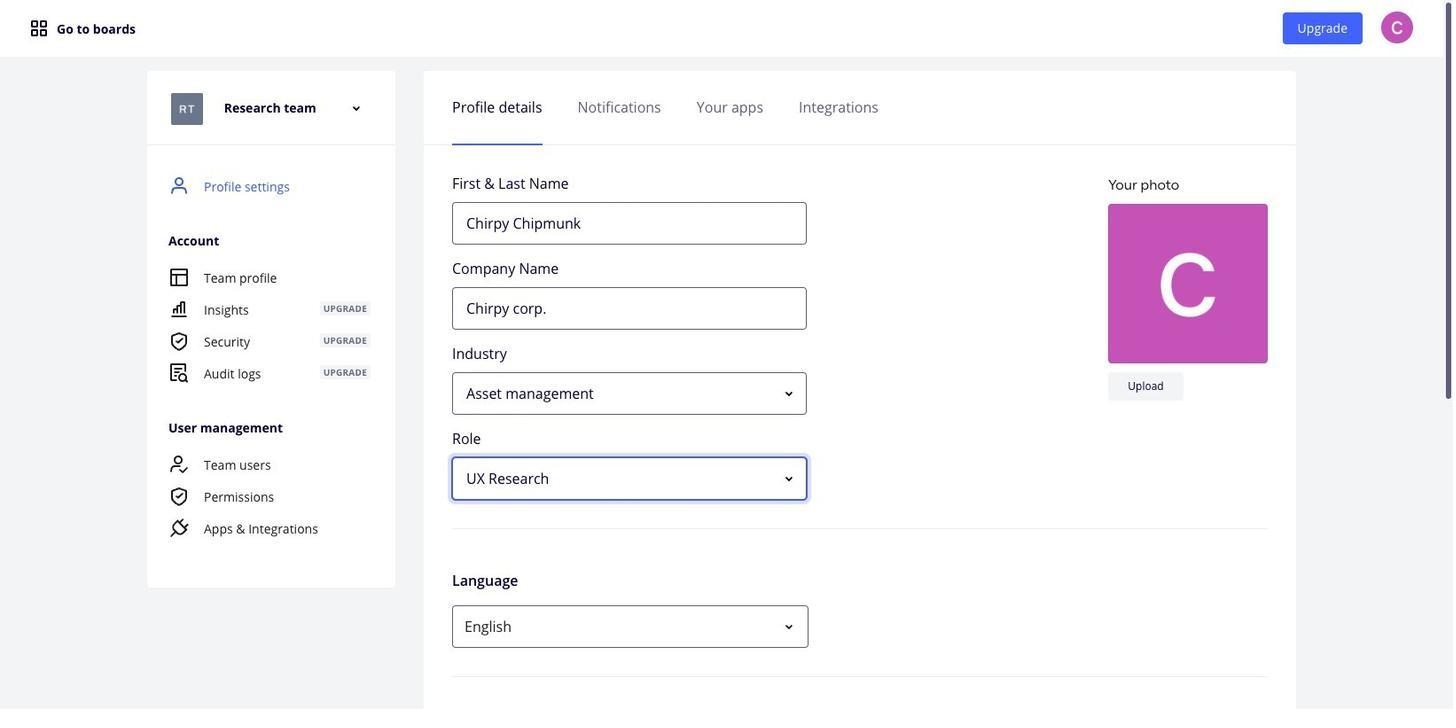 Task type: describe. For each thing, give the bounding box(es) containing it.
menu bar element
[[0, 0, 1444, 57]]

user menu: chirpy chipmunk image
[[1382, 12, 1414, 43]]

3 menu from the top
[[147, 449, 392, 545]]

profile settings tab list
[[452, 80, 1268, 135]]



Task type: vqa. For each thing, say whether or not it's contained in the screenshot.
first "menu" from the top
yes



Task type: locate. For each thing, give the bounding box(es) containing it.
2 menu from the top
[[147, 262, 392, 389]]

default profile avatar image
[[1109, 204, 1268, 364]]

None text field
[[452, 202, 807, 245], [452, 287, 807, 330], [452, 202, 807, 245], [452, 287, 807, 330]]

1 menu from the top
[[147, 170, 392, 560]]

spagx image
[[28, 18, 50, 39]]

None field
[[452, 373, 807, 415], [452, 458, 807, 500], [452, 373, 807, 415], [452, 458, 807, 500]]

menu
[[147, 170, 392, 560], [147, 262, 392, 389], [147, 449, 392, 545]]



